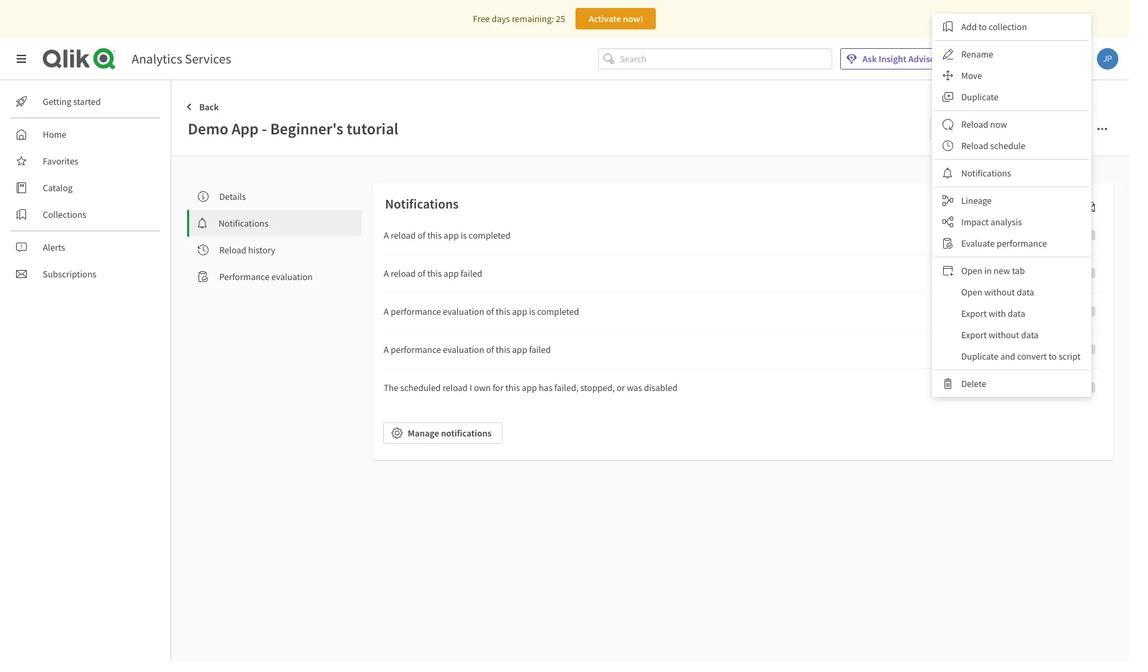Task type: locate. For each thing, give the bounding box(es) containing it.
export for export with data
[[961, 308, 987, 320]]

impact analysis button
[[930, 118, 1016, 139], [935, 211, 1089, 233]]

of down a reload of this app is completed
[[418, 267, 425, 279]]

2 horizontal spatial notifications
[[961, 167, 1011, 179]]

evaluation for a performance evaluation of this app is completed
[[443, 306, 484, 318]]

this up a reload of this app failed
[[427, 229, 442, 241]]

2 vertical spatial performance
[[391, 344, 441, 356]]

free days remaining: 25
[[473, 13, 565, 25]]

impact down lineage
[[961, 216, 989, 228]]

1 vertical spatial reload
[[961, 140, 989, 152]]

2 vertical spatial data
[[1021, 329, 1039, 341]]

to
[[979, 21, 987, 33], [1049, 350, 1057, 362]]

2 duplicate from the top
[[961, 350, 999, 362]]

started
[[73, 96, 101, 108]]

reload left now
[[961, 118, 989, 130]]

add to collection button
[[935, 16, 1089, 37]]

export
[[961, 308, 987, 320], [961, 329, 987, 341]]

this
[[427, 229, 442, 241], [427, 267, 442, 279], [496, 306, 510, 318], [496, 344, 510, 356], [506, 382, 520, 394]]

without down the new
[[985, 286, 1015, 298]]

reload down reload now in the top of the page
[[961, 140, 989, 152]]

a for a performance evaluation of this app is completed
[[384, 306, 389, 318]]

impact analysis up reload schedule
[[942, 123, 1004, 135]]

without
[[985, 286, 1015, 298], [989, 329, 1019, 341]]

own
[[474, 382, 491, 394]]

open left in
[[961, 265, 983, 277]]

history
[[248, 244, 275, 256]]

1 vertical spatial evaluation
[[443, 306, 484, 318]]

export left the with
[[961, 308, 987, 320]]

evaluation down the reload history link
[[271, 271, 313, 283]]

a performance evaluation of this app is completed
[[384, 306, 579, 318]]

reload left "history"
[[219, 244, 246, 256]]

analysis up reload schedule
[[972, 123, 1004, 135]]

app up the scheduled reload i own for this app has failed, stopped, or was disabled
[[512, 344, 527, 356]]

1 open from the top
[[961, 265, 983, 277]]

of
[[418, 229, 425, 241], [418, 267, 425, 279], [486, 306, 494, 318], [486, 344, 494, 356]]

this right for
[[506, 382, 520, 394]]

1 vertical spatial performance
[[391, 306, 441, 318]]

open down open in new tab
[[961, 286, 983, 298]]

1 vertical spatial without
[[989, 329, 1019, 341]]

ask
[[863, 53, 877, 65]]

0 vertical spatial to
[[979, 21, 987, 33]]

1 vertical spatial export
[[961, 329, 987, 341]]

reload left i
[[443, 382, 468, 394]]

1 horizontal spatial failed
[[529, 344, 551, 356]]

2 vertical spatial notifications
[[219, 217, 268, 229]]

0 horizontal spatial completed
[[469, 229, 511, 241]]

0 vertical spatial reload
[[391, 229, 416, 241]]

notifications bundled in a daily email digest image
[[1084, 201, 1095, 212]]

analytics services element
[[132, 50, 231, 67]]

2 vertical spatial evaluation
[[443, 344, 484, 356]]

duplicate left and
[[961, 350, 999, 362]]

duplicate for duplicate and convert to script
[[961, 350, 999, 362]]

notifications
[[961, 167, 1011, 179], [385, 195, 459, 212], [219, 217, 268, 229]]

data inside open without data link
[[1017, 286, 1034, 298]]

export down export with data
[[961, 329, 987, 341]]

data down tab
[[1017, 286, 1034, 298]]

services
[[185, 50, 231, 67]]

1 vertical spatial to
[[1049, 350, 1057, 362]]

evaluate performance
[[961, 237, 1047, 249]]

0 vertical spatial impact analysis
[[942, 123, 1004, 135]]

1 horizontal spatial to
[[1049, 350, 1057, 362]]

analytics
[[132, 50, 182, 67]]

app left has
[[522, 382, 537, 394]]

1 vertical spatial analysis
[[991, 216, 1022, 228]]

add
[[961, 21, 977, 33]]

0 vertical spatial impact analysis button
[[930, 118, 1016, 139]]

1 horizontal spatial notifications
[[385, 195, 459, 212]]

performance down a reload of this app failed
[[391, 306, 441, 318]]

export without data button
[[935, 324, 1089, 346]]

0 vertical spatial completed
[[469, 229, 511, 241]]

data inside export with data button
[[1008, 308, 1025, 320]]

the
[[384, 382, 399, 394]]

2 open from the top
[[961, 286, 983, 298]]

evaluation
[[271, 271, 313, 283], [443, 306, 484, 318], [443, 344, 484, 356]]

notifications inside notifications button
[[961, 167, 1011, 179]]

1 horizontal spatial completed
[[537, 306, 579, 318]]

data for export without data
[[1021, 329, 1039, 341]]

app down a reload of this app is completed
[[444, 267, 459, 279]]

impact up reload schedule
[[942, 123, 970, 135]]

reload
[[391, 229, 416, 241], [391, 267, 416, 279], [443, 382, 468, 394]]

impact analysis up evaluate performance
[[961, 216, 1022, 228]]

0 vertical spatial failed
[[461, 267, 482, 279]]

lineage
[[961, 195, 992, 207]]

0 vertical spatial without
[[985, 286, 1015, 298]]

a
[[384, 229, 389, 241], [384, 267, 389, 279], [384, 306, 389, 318], [384, 344, 389, 356]]

notifications down reload schedule
[[961, 167, 1011, 179]]

1 vertical spatial is
[[529, 306, 535, 318]]

evaluation up i
[[443, 344, 484, 356]]

1 vertical spatial completed
[[537, 306, 579, 318]]

analysis inside menu
[[991, 216, 1022, 228]]

2 a from the top
[[384, 267, 389, 279]]

notifications up a reload of this app is completed
[[385, 195, 459, 212]]

impact analysis inside menu
[[961, 216, 1022, 228]]

now!
[[623, 13, 643, 25]]

0 vertical spatial duplicate
[[961, 91, 999, 103]]

0 horizontal spatial notifications
[[219, 217, 268, 229]]

reload
[[961, 118, 989, 130], [961, 140, 989, 152], [219, 244, 246, 256]]

reload schedule
[[961, 140, 1026, 152]]

3 a from the top
[[384, 306, 389, 318]]

beginner's
[[270, 118, 343, 139]]

close sidebar menu image
[[16, 53, 27, 64]]

1 vertical spatial impact analysis
[[961, 216, 1022, 228]]

collection
[[989, 21, 1027, 33]]

2 export from the top
[[961, 329, 987, 341]]

impact
[[942, 123, 970, 135], [961, 216, 989, 228]]

open without data link
[[935, 281, 1089, 303]]

export with data
[[961, 308, 1025, 320]]

failed up a performance evaluation of this app is completed
[[461, 267, 482, 279]]

0 vertical spatial export
[[961, 308, 987, 320]]

insight
[[879, 53, 907, 65]]

0 vertical spatial reload
[[961, 118, 989, 130]]

performance inside button
[[997, 237, 1047, 249]]

1 vertical spatial reload
[[391, 267, 416, 279]]

1 duplicate from the top
[[961, 91, 999, 103]]

is
[[461, 229, 467, 241], [529, 306, 535, 318]]

ask insight advisor
[[863, 53, 939, 65]]

0 horizontal spatial failed
[[461, 267, 482, 279]]

duplicate
[[961, 91, 999, 103], [961, 350, 999, 362]]

impact analysis button up evaluate performance
[[935, 211, 1089, 233]]

impact analysis button up reload schedule
[[930, 118, 1016, 139]]

manage notifications
[[408, 427, 492, 439]]

failed up has
[[529, 344, 551, 356]]

reload now button
[[935, 114, 1089, 135]]

impact analysis
[[942, 123, 1004, 135], [961, 216, 1022, 228]]

reload up a reload of this app failed
[[391, 229, 416, 241]]

0 horizontal spatial is
[[461, 229, 467, 241]]

tutorial
[[347, 118, 399, 139]]

1 vertical spatial open
[[961, 286, 983, 298]]

2 vertical spatial reload
[[443, 382, 468, 394]]

this up for
[[496, 344, 510, 356]]

move
[[961, 70, 982, 82]]

1 vertical spatial duplicate
[[961, 350, 999, 362]]

0 vertical spatial is
[[461, 229, 467, 241]]

this up a performance evaluation of this app failed in the left of the page
[[496, 306, 510, 318]]

menu
[[932, 13, 1092, 397]]

duplicate down move
[[961, 91, 999, 103]]

failed,
[[554, 382, 579, 394]]

reload for reload now
[[961, 118, 989, 130]]

analysis up evaluate performance
[[991, 216, 1022, 228]]

free
[[473, 13, 490, 25]]

data
[[1017, 286, 1034, 298], [1008, 308, 1025, 320], [1021, 329, 1039, 341]]

i
[[470, 382, 472, 394]]

performance up scheduled
[[391, 344, 441, 356]]

analysis
[[972, 123, 1004, 135], [991, 216, 1022, 228]]

getting started link
[[11, 91, 160, 112]]

completed
[[469, 229, 511, 241], [537, 306, 579, 318]]

the scheduled reload i own for this app has failed, stopped, or was disabled
[[384, 382, 678, 394]]

0 vertical spatial notifications
[[961, 167, 1011, 179]]

ask insight advisor button
[[841, 48, 945, 70]]

0 horizontal spatial to
[[979, 21, 987, 33]]

to left "script"
[[1049, 350, 1057, 362]]

or
[[617, 382, 625, 394]]

collections
[[43, 209, 86, 221]]

1 export from the top
[[961, 308, 987, 320]]

menu containing add to collection
[[932, 13, 1092, 397]]

1 vertical spatial impact analysis button
[[935, 211, 1089, 233]]

without inside button
[[989, 329, 1019, 341]]

data up convert
[[1021, 329, 1039, 341]]

details
[[219, 191, 246, 203]]

days
[[492, 13, 510, 25]]

data right the with
[[1008, 308, 1025, 320]]

performance up tab
[[997, 237, 1047, 249]]

open without data
[[961, 286, 1034, 298]]

a for a reload of this app failed
[[384, 267, 389, 279]]

0 vertical spatial impact
[[942, 123, 970, 135]]

duplicate button
[[935, 86, 1089, 108]]

back
[[199, 101, 219, 113]]

disabled
[[644, 382, 678, 394]]

to right add
[[979, 21, 987, 33]]

0 vertical spatial performance
[[997, 237, 1047, 249]]

without up and
[[989, 329, 1019, 341]]

evaluation up a performance evaluation of this app failed in the left of the page
[[443, 306, 484, 318]]

for
[[493, 382, 504, 394]]

data inside export without data button
[[1021, 329, 1039, 341]]

1 vertical spatial data
[[1008, 308, 1025, 320]]

2 vertical spatial reload
[[219, 244, 246, 256]]

reload down a reload of this app is completed
[[391, 267, 416, 279]]

0 vertical spatial open
[[961, 265, 983, 277]]

demo
[[188, 118, 228, 139]]

1 horizontal spatial is
[[529, 306, 535, 318]]

1 a from the top
[[384, 229, 389, 241]]

of up a performance evaluation of this app failed in the left of the page
[[486, 306, 494, 318]]

activate now!
[[589, 13, 643, 25]]

0 vertical spatial analysis
[[972, 123, 1004, 135]]

4 a from the top
[[384, 344, 389, 356]]

notifications up the reload history
[[219, 217, 268, 229]]

reload for reload schedule
[[961, 140, 989, 152]]

has
[[539, 382, 553, 394]]

of up own
[[486, 344, 494, 356]]

0 vertical spatial data
[[1017, 286, 1034, 298]]

open for open without data
[[961, 286, 983, 298]]



Task type: describe. For each thing, give the bounding box(es) containing it.
of up a reload of this app failed
[[418, 229, 425, 241]]

home
[[43, 128, 66, 140]]

a reload of this app is completed
[[384, 229, 511, 241]]

scheduled
[[400, 382, 441, 394]]

notifications bundled in a daily email digest element
[[1079, 201, 1101, 212]]

app
[[232, 118, 259, 139]]

manage
[[408, 427, 439, 439]]

1 vertical spatial notifications
[[385, 195, 459, 212]]

activate now! link
[[576, 8, 656, 29]]

evaluate
[[961, 237, 995, 249]]

app up a reload of this app failed
[[444, 229, 459, 241]]

subscriptions
[[43, 268, 96, 280]]

manage notifications button
[[383, 423, 503, 444]]

open in new tab
[[961, 265, 1025, 277]]

catalog
[[43, 182, 73, 194]]

convert
[[1017, 350, 1047, 362]]

a reload of this app failed
[[384, 267, 482, 279]]

notifications link
[[189, 210, 362, 237]]

performance
[[219, 271, 270, 283]]

collections link
[[11, 204, 160, 225]]

alerts link
[[11, 237, 160, 258]]

data for export with data
[[1008, 308, 1025, 320]]

add to collection
[[961, 21, 1027, 33]]

rename
[[961, 48, 994, 60]]

open in new tab link
[[935, 260, 1089, 281]]

1 vertical spatial impact
[[961, 216, 989, 228]]

export without data
[[961, 329, 1039, 341]]

reload history
[[219, 244, 275, 256]]

rename button
[[935, 43, 1089, 65]]

searchbar element
[[599, 48, 833, 70]]

export for export without data
[[961, 329, 987, 341]]

new
[[994, 265, 1010, 277]]

home link
[[11, 124, 160, 145]]

lineage button
[[935, 190, 1089, 211]]

evaluate performance button
[[935, 233, 1089, 254]]

notifications button
[[935, 162, 1089, 184]]

reload schedule button
[[935, 135, 1089, 156]]

duplicate and convert to script button
[[935, 346, 1089, 367]]

app up a performance evaluation of this app failed in the left of the page
[[512, 306, 527, 318]]

and
[[1001, 350, 1016, 362]]

this down a reload of this app is completed
[[427, 267, 442, 279]]

notifications inside notifications link
[[219, 217, 268, 229]]

alerts
[[43, 241, 65, 253]]

reload now
[[961, 118, 1007, 130]]

to inside button
[[1049, 350, 1057, 362]]

reload for a reload of this app is completed
[[391, 229, 416, 241]]

schedule
[[990, 140, 1026, 152]]

move button
[[935, 65, 1089, 86]]

a performance evaluation of this app failed
[[384, 344, 551, 356]]

favorites
[[43, 155, 78, 167]]

performance evaluation
[[219, 271, 313, 283]]

now
[[990, 118, 1007, 130]]

getting
[[43, 96, 71, 108]]

duplicate for duplicate
[[961, 91, 999, 103]]

performance for a performance evaluation of this app is completed
[[391, 306, 441, 318]]

-
[[262, 118, 267, 139]]

was
[[627, 382, 642, 394]]

1 vertical spatial failed
[[529, 344, 551, 356]]

analytics services
[[132, 50, 231, 67]]

without for export
[[989, 329, 1019, 341]]

reload for reload history
[[219, 244, 246, 256]]

evaluation for a performance evaluation of this app failed
[[443, 344, 484, 356]]

stopped,
[[580, 382, 615, 394]]

demo app - beginner's tutorial
[[188, 118, 399, 139]]

script
[[1059, 350, 1081, 362]]

delete button
[[935, 373, 1089, 394]]

favorites link
[[11, 150, 160, 172]]

more actions image
[[1097, 123, 1108, 134]]

subscriptions link
[[11, 263, 160, 285]]

25
[[556, 13, 565, 25]]

performance for a performance evaluation of this app failed
[[391, 344, 441, 356]]

delete
[[961, 378, 986, 390]]

remaining:
[[512, 13, 554, 25]]

tab
[[1012, 265, 1025, 277]]

with
[[989, 308, 1006, 320]]

getting started
[[43, 96, 101, 108]]

a for a reload of this app is completed
[[384, 229, 389, 241]]

Search text field
[[620, 48, 833, 70]]

0 vertical spatial evaluation
[[271, 271, 313, 283]]

data for open without data
[[1017, 286, 1034, 298]]

a for a performance evaluation of this app failed
[[384, 344, 389, 356]]

open for open in new tab
[[961, 265, 983, 277]]

performance evaluation link
[[187, 263, 362, 290]]

performance for evaluate performance
[[997, 237, 1047, 249]]

reload history link
[[187, 237, 362, 263]]

export with data button
[[935, 303, 1089, 324]]

without for open
[[985, 286, 1015, 298]]

notifications
[[441, 427, 492, 439]]

details link
[[187, 183, 362, 210]]

reload for a reload of this app failed
[[391, 267, 416, 279]]

navigation pane element
[[0, 86, 170, 290]]

advisor
[[909, 53, 939, 65]]

catalog link
[[11, 177, 160, 199]]

to inside button
[[979, 21, 987, 33]]



Task type: vqa. For each thing, say whether or not it's contained in the screenshot.
A related to A performance evaluation of this app failed
yes



